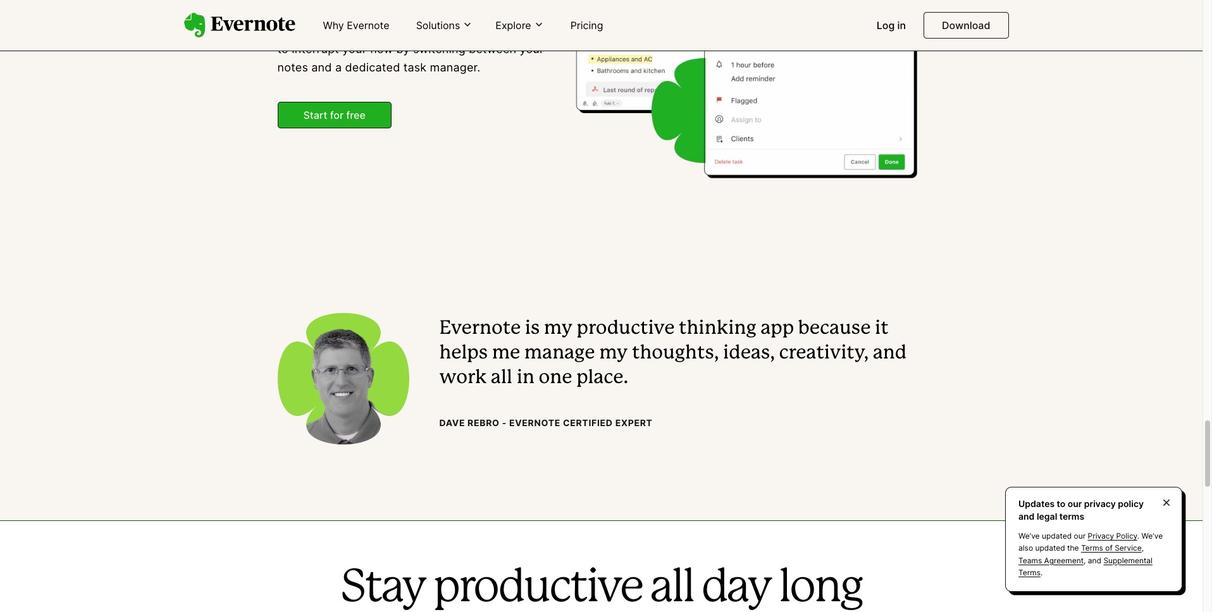 Task type: locate. For each thing, give the bounding box(es) containing it.
manager.
[[430, 60, 481, 74]]

notes,
[[398, 24, 432, 37]]

expert
[[616, 418, 653, 429]]

our for privacy
[[1074, 532, 1086, 541]]

certified
[[563, 418, 613, 429]]

one
[[539, 370, 573, 387]]

our
[[1068, 499, 1083, 510], [1074, 532, 1086, 541]]

0 vertical spatial in
[[898, 19, 906, 32]]

1 vertical spatial terms
[[1019, 568, 1041, 578]]

we've updated our privacy policy
[[1019, 532, 1138, 541]]

in inside evernote is my productive thinking app because it helps me manage my thoughts, ideas, creativity, and work all in one place.
[[517, 370, 535, 387]]

. we've also updated the
[[1019, 532, 1163, 553]]

1 vertical spatial my
[[599, 345, 628, 363]]

evernote
[[347, 19, 390, 32], [440, 320, 521, 338], [509, 418, 561, 429]]

1 vertical spatial ,
[[1084, 556, 1086, 566]]

updated
[[1042, 532, 1072, 541], [1036, 544, 1066, 553]]

terms inside 'terms of service , teams agreement , and'
[[1082, 544, 1104, 553]]

2 vertical spatial evernote
[[509, 418, 561, 429]]

in
[[898, 19, 906, 32], [517, 370, 535, 387]]

1 vertical spatial our
[[1074, 532, 1086, 541]]

0 horizontal spatial in
[[517, 370, 535, 387]]

dave
[[440, 418, 465, 429]]

solutions
[[416, 19, 460, 32]]

thinking
[[679, 320, 757, 338]]

updated up teams agreement link
[[1036, 544, 1066, 553]]

evernote up flow
[[347, 19, 390, 32]]

all
[[491, 370, 513, 387], [650, 568, 694, 611]]

terms down privacy
[[1082, 544, 1104, 553]]

1 horizontal spatial we've
[[1142, 532, 1163, 541]]

updated up the
[[1042, 532, 1072, 541]]

we've
[[1019, 532, 1040, 541], [1142, 532, 1163, 541]]

download
[[942, 19, 991, 32]]

productive
[[577, 320, 675, 338], [433, 568, 642, 611]]

1 vertical spatial .
[[1041, 568, 1043, 578]]

your
[[370, 24, 394, 37], [343, 42, 367, 56], [520, 42, 544, 56]]

and left a
[[312, 60, 332, 74]]

my
[[544, 320, 573, 338], [599, 345, 628, 363]]

0 vertical spatial terms
[[1082, 544, 1104, 553]]

0 vertical spatial to
[[278, 42, 289, 56]]

why evernote
[[323, 19, 390, 32]]

evernote up helps
[[440, 320, 521, 338]]

to
[[278, 42, 289, 56], [1057, 499, 1066, 510]]

my up place.
[[599, 345, 628, 363]]

1 vertical spatial in
[[517, 370, 535, 387]]

updated inside . we've also updated the
[[1036, 544, 1066, 553]]

our up terms
[[1068, 499, 1083, 510]]

1 vertical spatial all
[[650, 568, 694, 611]]

our inside "updates to our privacy policy and legal terms"
[[1068, 499, 1083, 510]]

0 vertical spatial our
[[1068, 499, 1083, 510]]

thoughts,
[[632, 345, 719, 363]]

pricing link
[[563, 14, 611, 38]]

inside
[[334, 24, 367, 37]]

. up service
[[1138, 532, 1140, 541]]

1 horizontal spatial all
[[650, 568, 694, 611]]

evernote inside evernote is my productive thinking app because it helps me manage my thoughts, ideas, creativity, and work all in one place.
[[440, 320, 521, 338]]

your down inside
[[343, 42, 367, 56]]

0 vertical spatial productive
[[577, 320, 675, 338]]

log in link
[[869, 14, 914, 38]]

why
[[323, 19, 344, 32]]

flow
[[370, 42, 393, 56]]

teams
[[1019, 556, 1043, 566]]

we've right policy
[[1142, 532, 1163, 541]]

switching
[[413, 42, 466, 56]]

0 horizontal spatial all
[[491, 370, 513, 387]]

your down need
[[520, 42, 544, 56]]

my up manage
[[544, 320, 573, 338]]

privacy policy link
[[1088, 532, 1138, 541]]

your up flow
[[370, 24, 394, 37]]

stay productive all day long
[[341, 568, 863, 611]]

and down . we've also updated the
[[1089, 556, 1102, 566]]

1 horizontal spatial ,
[[1142, 544, 1144, 553]]

0 vertical spatial my
[[544, 320, 573, 338]]

0 horizontal spatial my
[[544, 320, 573, 338]]

1 horizontal spatial your
[[370, 24, 394, 37]]

we've inside . we've also updated the
[[1142, 532, 1163, 541]]

. down teams agreement link
[[1041, 568, 1043, 578]]

0 vertical spatial updated
[[1042, 532, 1072, 541]]

, down . we've also updated the
[[1084, 556, 1086, 566]]

stay
[[341, 568, 425, 611]]

1 we've from the left
[[1019, 532, 1040, 541]]

terms down "teams"
[[1019, 568, 1041, 578]]

there's
[[451, 24, 488, 37]]

terms
[[1060, 511, 1085, 522]]

policy
[[1119, 499, 1144, 510]]

evernote logo image
[[184, 13, 295, 38]]

in left one
[[517, 370, 535, 387]]

start
[[303, 109, 328, 122]]

and down updates
[[1019, 511, 1035, 522]]

manage
[[525, 345, 595, 363]]

and inside "tasks live inside your notes, so there's no need to interrupt your flow by switching between your notes and a dedicated task manager."
[[312, 60, 332, 74]]

notes
[[278, 60, 308, 74]]

ideas,
[[723, 345, 775, 363]]

to inside "tasks live inside your notes, so there's no need to interrupt your flow by switching between your notes and a dedicated task manager."
[[278, 42, 289, 56]]

1 vertical spatial evernote
[[440, 320, 521, 338]]

0 horizontal spatial we've
[[1019, 532, 1040, 541]]

we've up also
[[1019, 532, 1040, 541]]

start for free link
[[278, 102, 392, 129]]

evernote right -
[[509, 418, 561, 429]]

explore
[[496, 19, 531, 32]]

.
[[1138, 532, 1140, 541], [1041, 568, 1043, 578]]

start for free
[[303, 109, 366, 122]]

our up the
[[1074, 532, 1086, 541]]

0 horizontal spatial .
[[1041, 568, 1043, 578]]

0 horizontal spatial to
[[278, 42, 289, 56]]

2 we've from the left
[[1142, 532, 1163, 541]]

evernote is my productive thinking app because it helps me manage my thoughts, ideas, creativity, and work all in one place.
[[440, 320, 907, 387]]

and down "it"
[[873, 345, 907, 363]]

terms
[[1082, 544, 1104, 553], [1019, 568, 1041, 578]]

terms inside supplemental terms
[[1019, 568, 1041, 578]]

1 vertical spatial updated
[[1036, 544, 1066, 553]]

task
[[404, 60, 427, 74]]

0 vertical spatial all
[[491, 370, 513, 387]]

to up notes
[[278, 42, 289, 56]]

and
[[312, 60, 332, 74], [873, 345, 907, 363], [1019, 511, 1035, 522], [1089, 556, 1102, 566]]

,
[[1142, 544, 1144, 553], [1084, 556, 1086, 566]]

0 vertical spatial .
[[1138, 532, 1140, 541]]

, up supplemental
[[1142, 544, 1144, 553]]

day
[[702, 568, 771, 611]]

1 horizontal spatial terms
[[1082, 544, 1104, 553]]

1 horizontal spatial to
[[1057, 499, 1066, 510]]

1 vertical spatial to
[[1057, 499, 1066, 510]]

live
[[312, 24, 331, 37]]

and inside "updates to our privacy policy and legal terms"
[[1019, 511, 1035, 522]]

to up terms
[[1057, 499, 1066, 510]]

pricing
[[571, 19, 603, 32]]

0 horizontal spatial terms
[[1019, 568, 1041, 578]]

. inside . we've also updated the
[[1138, 532, 1140, 541]]

1 horizontal spatial .
[[1138, 532, 1140, 541]]

place.
[[577, 370, 629, 387]]

between
[[469, 42, 517, 56]]

in right log
[[898, 19, 906, 32]]



Task type: describe. For each thing, give the bounding box(es) containing it.
and inside 'terms of service , teams agreement , and'
[[1089, 556, 1102, 566]]

rebro
[[468, 418, 500, 429]]

our for privacy
[[1068, 499, 1083, 510]]

long
[[779, 568, 863, 611]]

me
[[492, 345, 520, 363]]

tasks
[[278, 24, 309, 37]]

policy
[[1117, 532, 1138, 541]]

0 vertical spatial evernote
[[347, 19, 390, 32]]

dave rebro - evernote certified expert
[[440, 418, 653, 429]]

why evernote link
[[316, 14, 397, 38]]

legal
[[1037, 511, 1058, 522]]

-
[[502, 418, 507, 429]]

it
[[875, 320, 889, 338]]

tasks live inside your notes, so there's no need to interrupt your flow by switching between your notes and a dedicated task manager.
[[278, 24, 544, 74]]

1 vertical spatial productive
[[433, 568, 642, 611]]

privacy
[[1085, 499, 1116, 510]]

free
[[346, 109, 366, 122]]

by
[[397, 42, 410, 56]]

. for .
[[1041, 568, 1043, 578]]

0 vertical spatial ,
[[1142, 544, 1144, 553]]

also
[[1019, 544, 1034, 553]]

a
[[335, 60, 342, 74]]

the
[[1068, 544, 1080, 553]]

to-do screen image
[[569, 0, 926, 187]]

explore button
[[492, 18, 548, 32]]

. for . we've also updated the
[[1138, 532, 1140, 541]]

productive inside evernote is my productive thinking app because it helps me manage my thoughts, ideas, creativity, and work all in one place.
[[577, 320, 675, 338]]

need
[[508, 24, 535, 37]]

supplemental
[[1104, 556, 1153, 566]]

0 horizontal spatial ,
[[1084, 556, 1086, 566]]

dave expert image
[[278, 313, 409, 445]]

2 horizontal spatial your
[[520, 42, 544, 56]]

of
[[1106, 544, 1113, 553]]

solutions button
[[412, 18, 477, 32]]

helps
[[440, 345, 488, 363]]

creativity,
[[779, 345, 869, 363]]

download link
[[924, 12, 1009, 39]]

because
[[799, 320, 871, 338]]

service
[[1115, 544, 1142, 553]]

supplemental terms link
[[1019, 556, 1153, 578]]

to inside "updates to our privacy policy and legal terms"
[[1057, 499, 1066, 510]]

terms of service link
[[1082, 544, 1142, 553]]

terms of service , teams agreement , and
[[1019, 544, 1144, 566]]

updates
[[1019, 499, 1055, 510]]

updates to our privacy policy and legal terms
[[1019, 499, 1144, 522]]

so
[[435, 24, 448, 37]]

1 horizontal spatial in
[[898, 19, 906, 32]]

for
[[330, 109, 344, 122]]

all inside evernote is my productive thinking app because it helps me manage my thoughts, ideas, creativity, and work all in one place.
[[491, 370, 513, 387]]

teams agreement link
[[1019, 556, 1084, 566]]

is
[[525, 320, 540, 338]]

interrupt
[[292, 42, 339, 56]]

log in
[[877, 19, 906, 32]]

agreement
[[1045, 556, 1084, 566]]

dedicated
[[345, 60, 400, 74]]

work
[[440, 370, 487, 387]]

and inside evernote is my productive thinking app because it helps me manage my thoughts, ideas, creativity, and work all in one place.
[[873, 345, 907, 363]]

1 horizontal spatial my
[[599, 345, 628, 363]]

0 horizontal spatial your
[[343, 42, 367, 56]]

no
[[491, 24, 505, 37]]

log
[[877, 19, 895, 32]]

supplemental terms
[[1019, 556, 1153, 578]]

privacy
[[1088, 532, 1115, 541]]

app
[[761, 320, 794, 338]]



Task type: vqa. For each thing, say whether or not it's contained in the screenshot.
any
no



